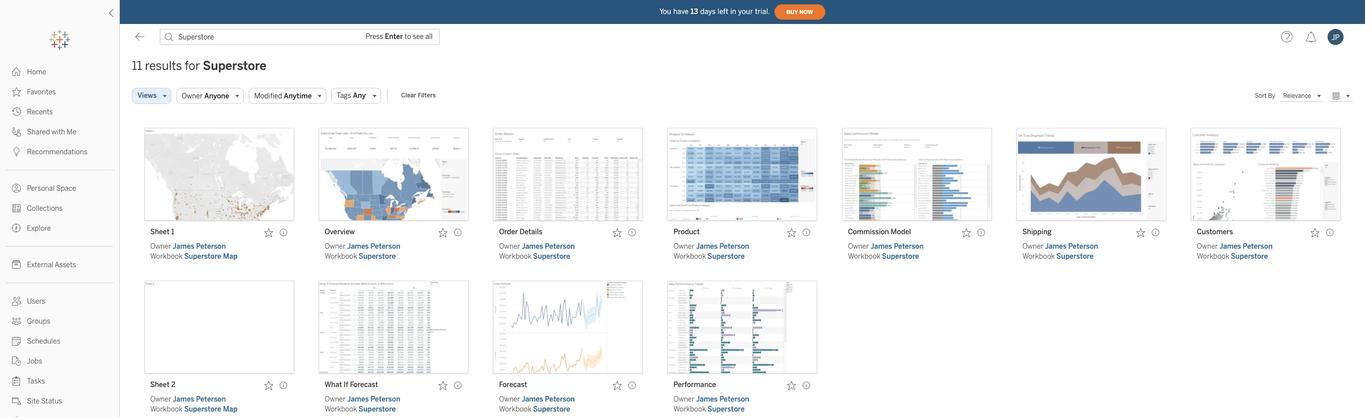 Task type: vqa. For each thing, say whether or not it's contained in the screenshot.


Task type: describe. For each thing, give the bounding box(es) containing it.
owner for what if forecast
[[325, 395, 346, 404]]

what if forecast
[[325, 381, 378, 389]]

james for sheet 1
[[173, 242, 194, 251]]

james peterson link for shipping
[[1045, 242, 1099, 251]]

superstore link for shipping
[[1057, 252, 1094, 261]]

recents link
[[0, 102, 119, 122]]

owner james peterson workbook superstore map for 2
[[150, 395, 238, 414]]

2
[[171, 381, 175, 389]]

superstore for sheet 1
[[184, 252, 221, 261]]

superstore for order details
[[533, 252, 570, 261]]

any
[[353, 91, 366, 100]]

james peterson link for overview
[[347, 242, 400, 251]]

peterson for order details
[[545, 242, 575, 251]]

model
[[891, 228, 911, 236]]

peterson for product
[[720, 242, 749, 251]]

by text only_f5he34f image for favorites
[[12, 87, 21, 96]]

1
[[171, 228, 174, 236]]

owner james peterson workbook superstore for forecast
[[499, 395, 575, 414]]

main navigation. press the up and down arrow keys to access links. element
[[0, 62, 119, 417]]

by text only_f5he34f image for external assets
[[12, 260, 21, 269]]

main region
[[120, 50, 1366, 417]]

anytime
[[284, 92, 312, 100]]

peterson for sheet 1
[[196, 242, 226, 251]]

site
[[27, 397, 40, 406]]

peterson for performance
[[720, 395, 749, 404]]

clear
[[401, 92, 416, 99]]

13
[[691, 7, 698, 16]]

details
[[520, 228, 543, 236]]

you
[[660, 7, 671, 16]]

james for sheet 2
[[173, 395, 194, 404]]

customers
[[1197, 228, 1234, 236]]

sheet 2
[[150, 381, 175, 389]]

by text only_f5he34f image for collections
[[12, 204, 21, 213]]

by
[[1269, 92, 1276, 99]]

peterson for overview
[[371, 242, 400, 251]]

commission
[[848, 228, 889, 236]]

owner james peterson workbook superstore for what if forecast
[[325, 395, 400, 414]]

superstore for customers
[[1231, 252, 1268, 261]]

superstore for commission model
[[882, 252, 919, 261]]

shared with me
[[27, 128, 77, 136]]

external
[[27, 261, 53, 269]]

james for commission model
[[871, 242, 892, 251]]

superstore link for customers
[[1231, 252, 1268, 261]]

Search for views, metrics, workbooks, and more text field
[[160, 29, 440, 45]]

assets
[[55, 261, 76, 269]]

peterson for forecast
[[545, 395, 575, 404]]

shared with me link
[[0, 122, 119, 142]]

by text only_f5he34f image for tasks
[[12, 377, 21, 386]]

buy now button
[[774, 4, 826, 20]]

workbook for sheet 1
[[150, 252, 183, 261]]

owner for forecast
[[499, 395, 520, 404]]

status
[[41, 397, 62, 406]]

peterson for customers
[[1243, 242, 1273, 251]]

navigation panel element
[[0, 30, 119, 417]]

recommendations
[[27, 148, 87, 156]]

superstore for sheet 2
[[184, 405, 221, 414]]

sheet for sheet 2
[[150, 381, 170, 389]]

in
[[731, 7, 737, 16]]

external assets link
[[0, 255, 119, 275]]

by text only_f5he34f image for site status
[[12, 397, 21, 406]]

james peterson link for forecast
[[522, 395, 575, 404]]

2 forecast from the left
[[499, 381, 527, 389]]

superstore for shipping
[[1057, 252, 1094, 261]]

users
[[27, 297, 45, 306]]

owner james peterson workbook superstore map for 1
[[150, 242, 238, 261]]

superstore link for overview
[[359, 252, 396, 261]]

recommendations link
[[0, 142, 119, 162]]

workbook for shipping
[[1023, 252, 1055, 261]]

home link
[[0, 62, 119, 82]]

favorites
[[27, 88, 56, 96]]

owner for order details
[[499, 242, 520, 251]]

owner james peterson workbook superstore for commission model
[[848, 242, 924, 261]]

sort by
[[1255, 92, 1276, 99]]

sheet 1
[[150, 228, 174, 236]]

schedules link
[[0, 331, 119, 351]]

james peterson link for customers
[[1220, 242, 1273, 251]]

personal space
[[27, 184, 76, 193]]

site status link
[[0, 391, 119, 411]]

superstore link for commission model
[[882, 252, 919, 261]]

workbook for commission model
[[848, 252, 881, 261]]

shipping
[[1023, 228, 1052, 236]]

personal
[[27, 184, 55, 193]]

owner for overview
[[325, 242, 346, 251]]

peterson for commission model
[[894, 242, 924, 251]]

james for performance
[[696, 395, 718, 404]]

you have 13 days left in your trial.
[[660, 7, 770, 16]]

tags any
[[337, 91, 366, 100]]

buy
[[787, 9, 798, 15]]

owner for customers
[[1197, 242, 1218, 251]]

groups
[[27, 317, 50, 326]]

by text only_f5he34f image for groups
[[12, 317, 21, 326]]

home
[[27, 68, 46, 76]]

superstore link for performance
[[708, 405, 745, 414]]

james peterson link for what if forecast
[[347, 395, 400, 404]]

tags
[[337, 91, 351, 100]]



Task type: locate. For each thing, give the bounding box(es) containing it.
1 by text only_f5he34f image from the top
[[12, 87, 21, 96]]

workbook for product
[[674, 252, 706, 261]]

superstore map link for sheet 1
[[184, 252, 238, 261]]

by text only_f5he34f image inside collections link
[[12, 204, 21, 213]]

map for 1
[[223, 252, 238, 261]]

by text only_f5he34f image for schedules
[[12, 337, 21, 346]]

owner for product
[[674, 242, 695, 251]]

2 by text only_f5he34f image from the top
[[12, 127, 21, 136]]

1 forecast from the left
[[350, 381, 378, 389]]

shared
[[27, 128, 50, 136]]

by text only_f5he34f image inside favorites link
[[12, 87, 21, 96]]

workbook for overview
[[325, 252, 357, 261]]

owner james peterson workbook superstore for overview
[[325, 242, 400, 261]]

by text only_f5he34f image left external
[[12, 260, 21, 269]]

sort
[[1255, 92, 1267, 99]]

1 vertical spatial owner james peterson workbook superstore map
[[150, 395, 238, 414]]

8 by text only_f5he34f image from the top
[[12, 337, 21, 346]]

order
[[499, 228, 518, 236]]

personal space link
[[0, 178, 119, 198]]

sheet left 2
[[150, 381, 170, 389]]

james for customers
[[1220, 242, 1242, 251]]

by text only_f5he34f image left schedules
[[12, 337, 21, 346]]

by text only_f5he34f image left favorites
[[12, 87, 21, 96]]

3 by text only_f5he34f image from the top
[[12, 147, 21, 156]]

by text only_f5he34f image inside site status link
[[12, 397, 21, 406]]

by text only_f5he34f image inside home "link"
[[12, 67, 21, 76]]

for
[[185, 58, 200, 73]]

what
[[325, 381, 342, 389]]

left
[[718, 7, 729, 16]]

superstore link for what if forecast
[[359, 405, 396, 414]]

explore link
[[0, 218, 119, 238]]

1 vertical spatial sheet
[[150, 381, 170, 389]]

james peterson link
[[173, 242, 226, 251], [347, 242, 400, 251], [522, 242, 575, 251], [696, 242, 749, 251], [871, 242, 924, 251], [1045, 242, 1099, 251], [1220, 242, 1273, 251], [173, 395, 226, 404], [347, 395, 400, 404], [522, 395, 575, 404], [696, 395, 749, 404]]

by text only_f5he34f image for recommendations
[[12, 147, 21, 156]]

owner
[[182, 92, 203, 100], [150, 242, 171, 251], [325, 242, 346, 251], [499, 242, 520, 251], [674, 242, 695, 251], [848, 242, 869, 251], [1023, 242, 1044, 251], [1197, 242, 1218, 251], [150, 395, 171, 404], [325, 395, 346, 404], [499, 395, 520, 404], [674, 395, 695, 404]]

owner james peterson workbook superstore for performance
[[674, 395, 749, 414]]

product
[[674, 228, 700, 236]]

views button
[[132, 88, 171, 104]]

superstore for product
[[708, 252, 745, 261]]

jobs link
[[0, 351, 119, 371]]

by text only_f5he34f image for jobs
[[12, 357, 21, 366]]

map
[[223, 252, 238, 261], [223, 405, 238, 414]]

owner james peterson workbook superstore for product
[[674, 242, 749, 261]]

performance
[[674, 381, 716, 389]]

settings image
[[12, 417, 21, 417]]

by text only_f5he34f image inside users link
[[12, 297, 21, 306]]

james peterson link for product
[[696, 242, 749, 251]]

peterson
[[196, 242, 226, 251], [371, 242, 400, 251], [545, 242, 575, 251], [720, 242, 749, 251], [894, 242, 924, 251], [1069, 242, 1099, 251], [1243, 242, 1273, 251], [196, 395, 226, 404], [371, 395, 400, 404], [545, 395, 575, 404], [720, 395, 749, 404]]

overview
[[325, 228, 355, 236]]

sheet
[[150, 228, 170, 236], [150, 381, 170, 389]]

workbook for forecast
[[499, 405, 532, 414]]

11
[[132, 58, 142, 73]]

commission model
[[848, 228, 911, 236]]

2 by text only_f5he34f image from the top
[[12, 107, 21, 116]]

superstore link for order details
[[533, 252, 570, 261]]

by text only_f5he34f image left personal
[[12, 184, 21, 193]]

owner for commission model
[[848, 242, 869, 251]]

superstore for overview
[[359, 252, 396, 261]]

schedules
[[27, 337, 60, 346]]

superstore for forecast
[[533, 405, 570, 414]]

james for forecast
[[522, 395, 543, 404]]

by text only_f5he34f image left explore
[[12, 224, 21, 233]]

your
[[739, 7, 753, 16]]

james for product
[[696, 242, 718, 251]]

by text only_f5he34f image
[[12, 67, 21, 76], [12, 107, 21, 116], [12, 297, 21, 306], [12, 317, 21, 326], [12, 397, 21, 406]]

workbook for what if forecast
[[325, 405, 357, 414]]

james peterson link for commission model
[[871, 242, 924, 251]]

5 by text only_f5he34f image from the top
[[12, 397, 21, 406]]

james peterson link for sheet 1
[[173, 242, 226, 251]]

superstore link for forecast
[[533, 405, 570, 414]]

2 superstore map link from the top
[[184, 405, 238, 414]]

by text only_f5he34f image inside groups link
[[12, 317, 21, 326]]

space
[[56, 184, 76, 193]]

map for 2
[[223, 405, 238, 414]]

external assets
[[27, 261, 76, 269]]

4 by text only_f5he34f image from the top
[[12, 184, 21, 193]]

workbook
[[150, 252, 183, 261], [325, 252, 357, 261], [499, 252, 532, 261], [674, 252, 706, 261], [848, 252, 881, 261], [1023, 252, 1055, 261], [1197, 252, 1230, 261], [150, 405, 183, 414], [325, 405, 357, 414], [499, 405, 532, 414], [674, 405, 706, 414]]

by text only_f5he34f image for recents
[[12, 107, 21, 116]]

james peterson link for performance
[[696, 395, 749, 404]]

by text only_f5he34f image inside recents link
[[12, 107, 21, 116]]

1 vertical spatial superstore map link
[[184, 405, 238, 414]]

0 horizontal spatial forecast
[[350, 381, 378, 389]]

0 vertical spatial map
[[223, 252, 238, 261]]

workbook for customers
[[1197, 252, 1230, 261]]

by text only_f5he34f image inside explore link
[[12, 224, 21, 233]]

superstore for performance
[[708, 405, 745, 414]]

by text only_f5he34f image for users
[[12, 297, 21, 306]]

sheet for sheet 1
[[150, 228, 170, 236]]

tasks
[[27, 377, 45, 386]]

users link
[[0, 291, 119, 311]]

1 map from the top
[[223, 252, 238, 261]]

owner james peterson workbook superstore for customers
[[1197, 242, 1273, 261]]

by text only_f5he34f image left recommendations
[[12, 147, 21, 156]]

workbook for sheet 2
[[150, 405, 183, 414]]

forecast
[[350, 381, 378, 389], [499, 381, 527, 389]]

by text only_f5he34f image left the collections
[[12, 204, 21, 213]]

by text only_f5he34f image for explore
[[12, 224, 21, 233]]

1 owner james peterson workbook superstore map from the top
[[150, 242, 238, 261]]

1 horizontal spatial forecast
[[499, 381, 527, 389]]

5 by text only_f5he34f image from the top
[[12, 204, 21, 213]]

1 sheet from the top
[[150, 228, 170, 236]]

owner for sheet 2
[[150, 395, 171, 404]]

jobs
[[27, 357, 42, 366]]

0 vertical spatial superstore map link
[[184, 252, 238, 261]]

superstore map link for sheet 2
[[184, 405, 238, 414]]

collections link
[[0, 198, 119, 218]]

owner james peterson workbook superstore map down 2
[[150, 395, 238, 414]]

peterson for sheet 2
[[196, 395, 226, 404]]

by text only_f5he34f image left users
[[12, 297, 21, 306]]

james for shipping
[[1045, 242, 1067, 251]]

7 by text only_f5he34f image from the top
[[12, 260, 21, 269]]

owner james peterson workbook superstore map
[[150, 242, 238, 261], [150, 395, 238, 414]]

filter bar region
[[132, 88, 1255, 104]]

by text only_f5he34f image inside schedules link
[[12, 337, 21, 346]]

1 superstore map link from the top
[[184, 252, 238, 261]]

by text only_f5he34f image left jobs
[[12, 357, 21, 366]]

groups link
[[0, 311, 119, 331]]

workbook for order details
[[499, 252, 532, 261]]

peterson for what if forecast
[[371, 395, 400, 404]]

superstore link for product
[[708, 252, 745, 261]]

owner james peterson workbook superstore
[[325, 242, 400, 261], [499, 242, 575, 261], [674, 242, 749, 261], [848, 242, 924, 261], [1023, 242, 1099, 261], [1197, 242, 1273, 261], [325, 395, 400, 414], [499, 395, 575, 414], [674, 395, 749, 414]]

owner james peterson workbook superstore for order details
[[499, 242, 575, 261]]

9 by text only_f5he34f image from the top
[[12, 357, 21, 366]]

with
[[52, 128, 65, 136]]

by text only_f5he34f image inside shared with me link
[[12, 127, 21, 136]]

favorites link
[[0, 82, 119, 102]]

owner for shipping
[[1023, 242, 1044, 251]]

me
[[67, 128, 77, 136]]

by text only_f5he34f image inside tasks link
[[12, 377, 21, 386]]

10 by text only_f5he34f image from the top
[[12, 377, 21, 386]]

owner for performance
[[674, 395, 695, 404]]

owner anyone
[[182, 92, 229, 100]]

trial.
[[755, 7, 770, 16]]

by text only_f5he34f image left home
[[12, 67, 21, 76]]

james for overview
[[347, 242, 369, 251]]

3 by text only_f5he34f image from the top
[[12, 297, 21, 306]]

superstore link
[[359, 252, 396, 261], [533, 252, 570, 261], [708, 252, 745, 261], [882, 252, 919, 261], [1057, 252, 1094, 261], [1231, 252, 1268, 261], [359, 405, 396, 414], [533, 405, 570, 414], [708, 405, 745, 414]]

modified anytime
[[254, 92, 312, 100]]

0 vertical spatial owner james peterson workbook superstore map
[[150, 242, 238, 261]]

6 by text only_f5he34f image from the top
[[12, 224, 21, 233]]

workbook for performance
[[674, 405, 706, 414]]

modified
[[254, 92, 282, 100]]

owner inside the filter bar region
[[182, 92, 203, 100]]

james for order details
[[522, 242, 543, 251]]

by text only_f5he34f image left tasks
[[12, 377, 21, 386]]

results
[[145, 58, 182, 73]]

james
[[173, 242, 194, 251], [347, 242, 369, 251], [522, 242, 543, 251], [696, 242, 718, 251], [871, 242, 892, 251], [1045, 242, 1067, 251], [1220, 242, 1242, 251], [173, 395, 194, 404], [347, 395, 369, 404], [522, 395, 543, 404], [696, 395, 718, 404]]

11 results for superstore
[[132, 58, 267, 73]]

now
[[800, 9, 813, 15]]

superstore
[[203, 58, 267, 73], [184, 252, 221, 261], [359, 252, 396, 261], [533, 252, 570, 261], [708, 252, 745, 261], [882, 252, 919, 261], [1057, 252, 1094, 261], [1231, 252, 1268, 261], [184, 405, 221, 414], [359, 405, 396, 414], [533, 405, 570, 414], [708, 405, 745, 414]]

by text only_f5he34f image inside personal space link
[[12, 184, 21, 193]]

by text only_f5he34f image for personal space
[[12, 184, 21, 193]]

by text only_f5he34f image
[[12, 87, 21, 96], [12, 127, 21, 136], [12, 147, 21, 156], [12, 184, 21, 193], [12, 204, 21, 213], [12, 224, 21, 233], [12, 260, 21, 269], [12, 337, 21, 346], [12, 357, 21, 366], [12, 377, 21, 386]]

by text only_f5he34f image left recents on the left of the page
[[12, 107, 21, 116]]

by text only_f5he34f image for home
[[12, 67, 21, 76]]

tasks link
[[0, 371, 119, 391]]

superstore map link
[[184, 252, 238, 261], [184, 405, 238, 414]]

by text only_f5he34f image left the shared
[[12, 127, 21, 136]]

james peterson link for order details
[[522, 242, 575, 251]]

explore
[[27, 224, 51, 233]]

by text only_f5he34f image up settings image
[[12, 397, 21, 406]]

owner for sheet 1
[[150, 242, 171, 251]]

1 by text only_f5he34f image from the top
[[12, 67, 21, 76]]

2 map from the top
[[223, 405, 238, 414]]

superstore for what if forecast
[[359, 405, 396, 414]]

by text only_f5he34f image inside recommendations link
[[12, 147, 21, 156]]

if
[[344, 381, 348, 389]]

2 owner james peterson workbook superstore map from the top
[[150, 395, 238, 414]]

views
[[137, 91, 157, 100]]

2 sheet from the top
[[150, 381, 170, 389]]

peterson for shipping
[[1069, 242, 1099, 251]]

james for what if forecast
[[347, 395, 369, 404]]

owner james peterson workbook superstore map down 1
[[150, 242, 238, 261]]

filters
[[418, 92, 436, 99]]

clear filters button
[[397, 89, 440, 101]]

by text only_f5he34f image inside 'external assets' "link"
[[12, 260, 21, 269]]

collections
[[27, 204, 63, 213]]

0 vertical spatial sheet
[[150, 228, 170, 236]]

by text only_f5he34f image for shared with me
[[12, 127, 21, 136]]

recents
[[27, 108, 53, 116]]

1 vertical spatial map
[[223, 405, 238, 414]]

order details
[[499, 228, 543, 236]]

4 by text only_f5he34f image from the top
[[12, 317, 21, 326]]

days
[[700, 7, 716, 16]]

anyone
[[204, 92, 229, 100]]

clear filters
[[401, 92, 436, 99]]

sheet left 1
[[150, 228, 170, 236]]

by text only_f5he34f image inside jobs link
[[12, 357, 21, 366]]

by text only_f5he34f image left groups at bottom left
[[12, 317, 21, 326]]

buy now
[[787, 9, 813, 15]]

have
[[673, 7, 689, 16]]

james peterson link for sheet 2
[[173, 395, 226, 404]]

site status
[[27, 397, 62, 406]]

owner james peterson workbook superstore for shipping
[[1023, 242, 1099, 261]]



